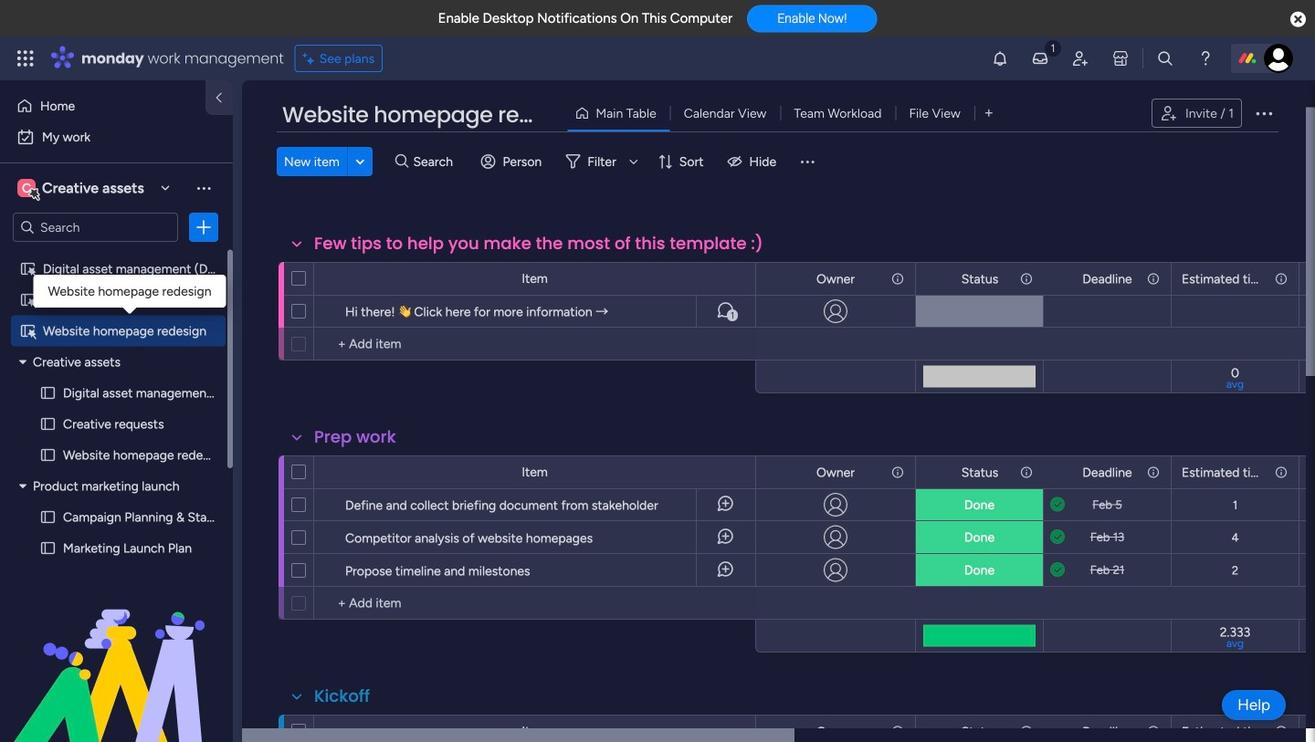 Task type: locate. For each thing, give the bounding box(es) containing it.
0 horizontal spatial options image
[[195, 218, 213, 237]]

public board image
[[39, 385, 57, 402], [39, 416, 57, 433], [39, 447, 57, 464], [39, 509, 57, 526], [39, 540, 57, 557]]

menu image
[[799, 149, 817, 167]]

dapulse close image
[[1291, 11, 1306, 29]]

v2 done deadline image
[[1051, 525, 1065, 543]]

see plans image
[[303, 48, 319, 69]]

update feed image
[[1031, 49, 1050, 68]]

3 column information image from the left
[[1274, 462, 1289, 476]]

Search field
[[409, 145, 464, 171]]

1 vertical spatial public board under template workspace image
[[19, 291, 37, 309]]

john smith image
[[1264, 44, 1294, 73]]

caret down image
[[19, 356, 26, 369]]

v2 done deadline image up v2 done deadline image
[[1051, 493, 1065, 510]]

5 public board image from the top
[[39, 540, 57, 557]]

search everything image
[[1157, 49, 1175, 68]]

column information image
[[891, 462, 905, 476], [1147, 462, 1161, 476], [1274, 462, 1289, 476]]

caret down image
[[19, 480, 26, 493]]

lottie animation image
[[0, 558, 233, 743]]

1 horizontal spatial options image
[[1253, 99, 1275, 121]]

4 public board image from the top
[[39, 509, 57, 526]]

0 horizontal spatial column information image
[[891, 462, 905, 476]]

2 horizontal spatial column information image
[[1274, 462, 1289, 476]]

invite members image
[[1072, 49, 1090, 68]]

options image
[[1253, 99, 1275, 121], [195, 218, 213, 237]]

help image
[[1197, 49, 1215, 68]]

options image down john smith icon
[[1253, 99, 1275, 121]]

public board under template workspace image
[[19, 260, 37, 278], [19, 291, 37, 309]]

1 public board under template workspace image from the top
[[19, 260, 37, 278]]

list box
[[0, 250, 252, 684]]

v2 done deadline image down v2 done deadline image
[[1051, 558, 1065, 576]]

1 horizontal spatial column information image
[[1147, 462, 1161, 476]]

1 vertical spatial v2 done deadline image
[[1051, 558, 1065, 576]]

workspace image
[[17, 178, 36, 198]]

None field
[[278, 96, 565, 127], [310, 228, 768, 252], [812, 265, 860, 286], [957, 265, 1003, 286], [1078, 265, 1137, 286], [1178, 265, 1270, 286], [310, 422, 401, 446], [812, 459, 860, 479], [957, 459, 1003, 479], [1078, 459, 1137, 479], [1178, 459, 1270, 479], [310, 682, 375, 705], [812, 719, 860, 739], [957, 719, 1003, 739], [1078, 719, 1137, 739], [1178, 719, 1270, 739], [278, 96, 565, 127], [310, 228, 768, 252], [812, 265, 860, 286], [957, 265, 1003, 286], [1078, 265, 1137, 286], [1178, 265, 1270, 286], [310, 422, 401, 446], [812, 459, 860, 479], [957, 459, 1003, 479], [1078, 459, 1137, 479], [1178, 459, 1270, 479], [310, 682, 375, 705], [812, 719, 860, 739], [957, 719, 1003, 739], [1078, 719, 1137, 739], [1178, 719, 1270, 739]]

options image down "workspace options" icon at the left top of the page
[[195, 218, 213, 237]]

option
[[11, 91, 195, 121], [11, 122, 222, 152], [0, 253, 233, 256]]

1 vertical spatial options image
[[195, 218, 213, 237]]

2 public board image from the top
[[39, 416, 57, 433]]

2 vertical spatial option
[[0, 253, 233, 256]]

0 vertical spatial v2 done deadline image
[[1051, 493, 1065, 510]]

0 vertical spatial public board under template workspace image
[[19, 260, 37, 278]]

v2 done deadline image
[[1051, 493, 1065, 510], [1051, 558, 1065, 576]]

1 column information image from the left
[[891, 462, 905, 476]]

v2 search image
[[395, 148, 409, 168]]

column information image
[[891, 268, 905, 283], [1020, 268, 1034, 283], [1147, 268, 1161, 283], [1274, 268, 1289, 283], [1020, 462, 1034, 476], [891, 721, 905, 736], [1020, 721, 1034, 736], [1147, 721, 1161, 736], [1274, 721, 1289, 736]]

monday marketplace image
[[1112, 49, 1130, 68]]

1 v2 done deadline image from the top
[[1051, 493, 1065, 510]]



Task type: describe. For each thing, give the bounding box(es) containing it.
Search in workspace field
[[38, 217, 153, 238]]

1 image
[[1045, 37, 1062, 58]]

2 public board under template workspace image from the top
[[19, 291, 37, 309]]

3 public board image from the top
[[39, 447, 57, 464]]

1 public board image from the top
[[39, 385, 57, 402]]

select product image
[[16, 49, 35, 68]]

public board under template workspace image
[[19, 323, 37, 340]]

1 vertical spatial option
[[11, 122, 222, 152]]

0 vertical spatial option
[[11, 91, 195, 121]]

workspace options image
[[195, 179, 213, 197]]

arrow down image
[[623, 147, 645, 169]]

2 column information image from the left
[[1147, 462, 1161, 476]]

lottie animation element
[[0, 558, 233, 743]]

2 v2 done deadline image from the top
[[1051, 558, 1065, 576]]

notifications image
[[991, 49, 1010, 68]]

0 vertical spatial options image
[[1253, 99, 1275, 121]]

angle down image
[[356, 151, 365, 165]]

workspace selection element
[[17, 177, 147, 201]]



Task type: vqa. For each thing, say whether or not it's contained in the screenshot.
1st Public board under template workspace icon from the top of the page
yes



